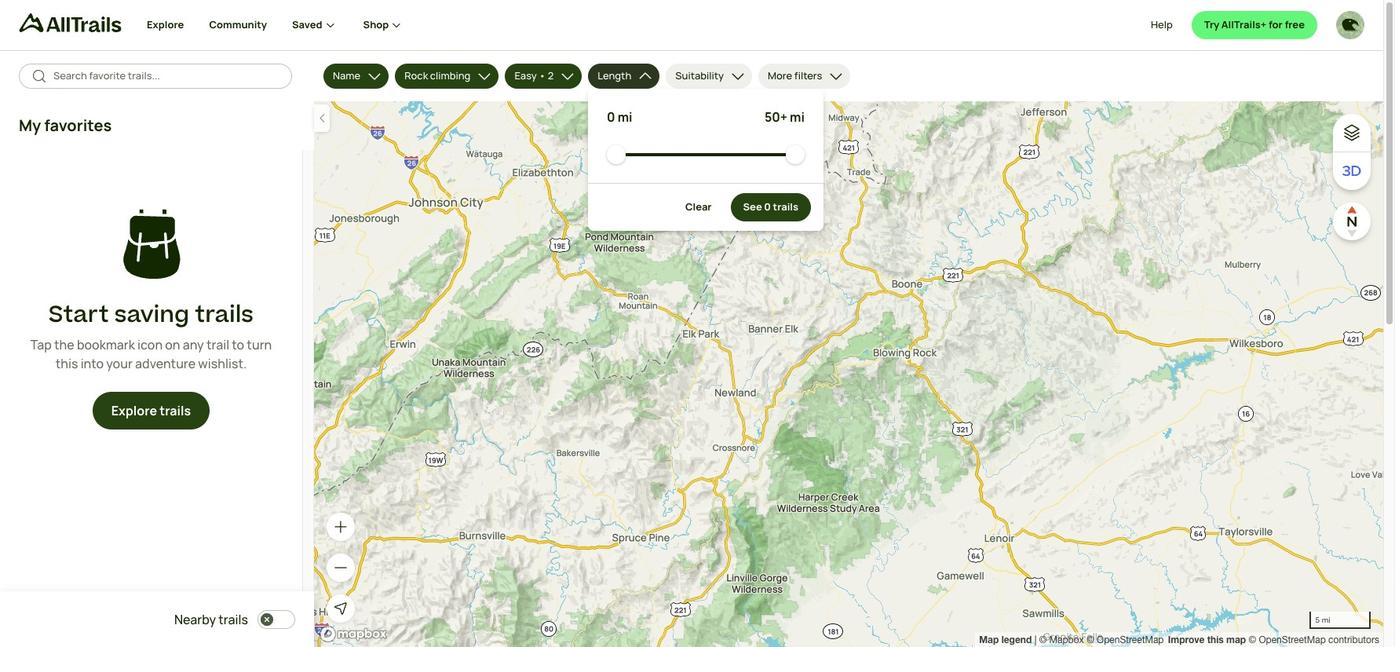 Task type: describe. For each thing, give the bounding box(es) containing it.
clear
[[686, 200, 712, 214]]

see 0 trails
[[743, 200, 799, 214]]

map options image
[[1343, 123, 1362, 142]]

help link
[[1151, 11, 1173, 39]]

nearby
[[174, 611, 216, 628]]

easy
[[515, 69, 537, 83]]

shop link
[[363, 0, 405, 50]]

2 © from the left
[[1087, 635, 1095, 646]]

Search favorite trails... field
[[53, 69, 280, 84]]

maximum slider
[[786, 145, 805, 164]]

current location image
[[333, 601, 349, 617]]

explore link
[[147, 0, 184, 50]]

list containing map legend
[[980, 632, 1380, 647]]

suitability button
[[666, 64, 752, 89]]

mi for 0 mi
[[618, 108, 633, 126]]

rock climbing button
[[395, 64, 499, 89]]

5 mi
[[1316, 615, 1331, 624]]

try
[[1205, 17, 1220, 32]]

trails inside button
[[160, 402, 191, 420]]

start saving trails tap the bookmark icon on any trail to turn this into your adventure wishlist.
[[30, 298, 272, 373]]

0 vertical spatial 0
[[607, 108, 615, 126]]

2
[[548, 69, 554, 83]]

into
[[81, 355, 104, 373]]

on
[[165, 336, 180, 354]]

map legend link
[[980, 634, 1035, 646]]

trails inside 'button'
[[773, 200, 799, 214]]

© openstreetmap contributors link
[[1249, 635, 1380, 646]]

wishlist.
[[198, 355, 247, 373]]

more
[[768, 69, 793, 83]]

•
[[539, 69, 546, 83]]

explore for explore trails
[[111, 402, 157, 420]]

clear button
[[673, 193, 725, 221]]

alltrails link
[[19, 13, 147, 39]]

more filters
[[768, 69, 823, 83]]

your
[[106, 355, 133, 373]]

enable 3d map image
[[1343, 162, 1362, 181]]

zoom map in image
[[333, 519, 349, 535]]

climbing
[[430, 69, 471, 83]]

for
[[1269, 17, 1283, 32]]

suitability
[[676, 69, 724, 83]]

more filters button
[[759, 64, 851, 89]]

1 horizontal spatial this
[[1208, 634, 1224, 646]]

zoom map out image
[[333, 560, 349, 576]]

icon
[[137, 336, 163, 354]]

50+ mi
[[765, 108, 805, 126]]

map legend | © mapbox © openstreetmap improve this map © openstreetmap contributors
[[980, 634, 1380, 646]]

5
[[1316, 615, 1320, 624]]

adventure
[[135, 355, 196, 373]]

saved
[[292, 17, 322, 32]]

tap
[[30, 336, 52, 354]]

improve
[[1169, 634, 1205, 646]]

see
[[743, 200, 762, 214]]

50+
[[765, 108, 788, 126]]

rock
[[405, 69, 428, 83]]

0 inside 'button'
[[764, 200, 771, 214]]

my favorites
[[19, 115, 112, 136]]

mapbox
[[1050, 635, 1085, 646]]



Task type: locate. For each thing, give the bounding box(es) containing it.
trails inside the start saving trails tap the bookmark icon on any trail to turn this into your adventure wishlist.
[[195, 298, 254, 331]]

trails
[[773, 200, 799, 214], [195, 298, 254, 331], [160, 402, 191, 420], [219, 611, 248, 628]]

3 © from the left
[[1249, 635, 1257, 646]]

2 openstreetmap from the left
[[1259, 635, 1326, 646]]

start
[[49, 298, 109, 331]]

try alltrails+ for free link
[[1192, 11, 1318, 39]]

alltrails image
[[19, 13, 122, 32]]

mi right 5
[[1323, 615, 1331, 624]]

0 horizontal spatial openstreetmap
[[1097, 635, 1164, 646]]

saved button
[[292, 0, 363, 50]]

rock climbing
[[405, 69, 471, 83]]

© mapbox link
[[1040, 635, 1085, 646]]

0 up minimum slider
[[607, 108, 615, 126]]

trails up trail
[[195, 298, 254, 331]]

0 vertical spatial explore
[[147, 17, 184, 32]]

shop button
[[363, 0, 405, 50]]

openstreetmap
[[1097, 635, 1164, 646], [1259, 635, 1326, 646]]

length
[[598, 69, 632, 83]]

nearby trails
[[174, 611, 248, 628]]

contributors
[[1329, 635, 1380, 646]]

community link
[[209, 0, 267, 50]]

dialog
[[0, 0, 1396, 647]]

reset north and pitch image
[[1337, 206, 1368, 237]]

explore up search favorite trails... field
[[147, 17, 184, 32]]

any
[[183, 336, 204, 354]]

trail
[[206, 336, 229, 354]]

list
[[980, 632, 1380, 647]]

1 horizontal spatial openstreetmap
[[1259, 635, 1326, 646]]

turn
[[247, 336, 272, 354]]

to
[[232, 336, 244, 354]]

1 vertical spatial 0
[[764, 200, 771, 214]]

trails right nearby
[[219, 611, 248, 628]]

explore inside button
[[111, 402, 157, 420]]

map
[[980, 634, 999, 646]]

mi right 50+ at the right of the page
[[790, 108, 805, 126]]

2 horizontal spatial mi
[[1323, 615, 1331, 624]]

easy • 2
[[515, 69, 554, 83]]

bookmark
[[77, 336, 135, 354]]

0 horizontal spatial mi
[[618, 108, 633, 126]]

name
[[333, 69, 361, 83]]

0 right see
[[764, 200, 771, 214]]

shop
[[363, 17, 389, 32]]

saved link
[[292, 0, 338, 50]]

the
[[54, 336, 74, 354]]

|
[[1035, 635, 1037, 646]]

trails right see
[[773, 200, 799, 214]]

openstreetmap down 5
[[1259, 635, 1326, 646]]

mi for 5 mi
[[1323, 615, 1331, 624]]

explore trails button
[[92, 392, 210, 430]]

0
[[607, 108, 615, 126], [764, 200, 771, 214]]

easy • 2 button
[[505, 64, 582, 89]]

close this dialog image
[[1342, 581, 1357, 596]]

0 horizontal spatial ©
[[1040, 635, 1047, 646]]

name button
[[324, 64, 389, 89]]

this down the
[[56, 355, 78, 373]]

© openstreetmap link
[[1087, 635, 1164, 646]]

filters
[[795, 69, 823, 83]]

see 0 trails button
[[731, 193, 811, 221]]

legend
[[1002, 634, 1032, 646]]

this left 'map'
[[1208, 634, 1224, 646]]

© right mapbox
[[1087, 635, 1095, 646]]

1 vertical spatial this
[[1208, 634, 1224, 646]]

help
[[1151, 17, 1173, 32]]

saving
[[114, 298, 189, 331]]

minimum slider
[[607, 145, 626, 164]]

explore
[[147, 17, 184, 32], [111, 402, 157, 420]]

this
[[56, 355, 78, 373], [1208, 634, 1224, 646]]

©
[[1040, 635, 1047, 646], [1087, 635, 1095, 646], [1249, 635, 1257, 646]]

explore trails
[[111, 402, 191, 420]]

0 mi
[[607, 108, 633, 126]]

© right 'map'
[[1249, 635, 1257, 646]]

explore for explore
[[147, 17, 184, 32]]

map region
[[314, 101, 1384, 647]]

2 horizontal spatial ©
[[1249, 635, 1257, 646]]

map
[[1227, 634, 1247, 646]]

alltrails+
[[1222, 17, 1267, 32]]

this inside the start saving trails tap the bookmark icon on any trail to turn this into your adventure wishlist.
[[56, 355, 78, 373]]

1 © from the left
[[1040, 635, 1047, 646]]

0 horizontal spatial this
[[56, 355, 78, 373]]

favorites
[[44, 115, 112, 136]]

tara image
[[1337, 11, 1365, 39]]

community
[[209, 17, 267, 32]]

1 horizontal spatial ©
[[1087, 635, 1095, 646]]

free
[[1285, 17, 1305, 32]]

mi
[[618, 108, 633, 126], [790, 108, 805, 126], [1323, 615, 1331, 624]]

trails down adventure
[[160, 402, 191, 420]]

0 vertical spatial this
[[56, 355, 78, 373]]

my
[[19, 115, 41, 136]]

improve this map link
[[1169, 634, 1247, 646]]

© right |
[[1040, 635, 1047, 646]]

mi for 50+ mi
[[790, 108, 805, 126]]

1 horizontal spatial 0
[[764, 200, 771, 214]]

1 openstreetmap from the left
[[1097, 635, 1164, 646]]

try alltrails+ for free
[[1205, 17, 1305, 32]]

openstreetmap left improve
[[1097, 635, 1164, 646]]

0 horizontal spatial 0
[[607, 108, 615, 126]]

mi up minimum slider
[[618, 108, 633, 126]]

explore down your
[[111, 402, 157, 420]]

length button
[[588, 64, 660, 89]]

1 vertical spatial explore
[[111, 402, 157, 420]]

1 horizontal spatial mi
[[790, 108, 805, 126]]



Task type: vqa. For each thing, say whether or not it's contained in the screenshot.
'Search favorite trails...' Field on the left top of the page
yes



